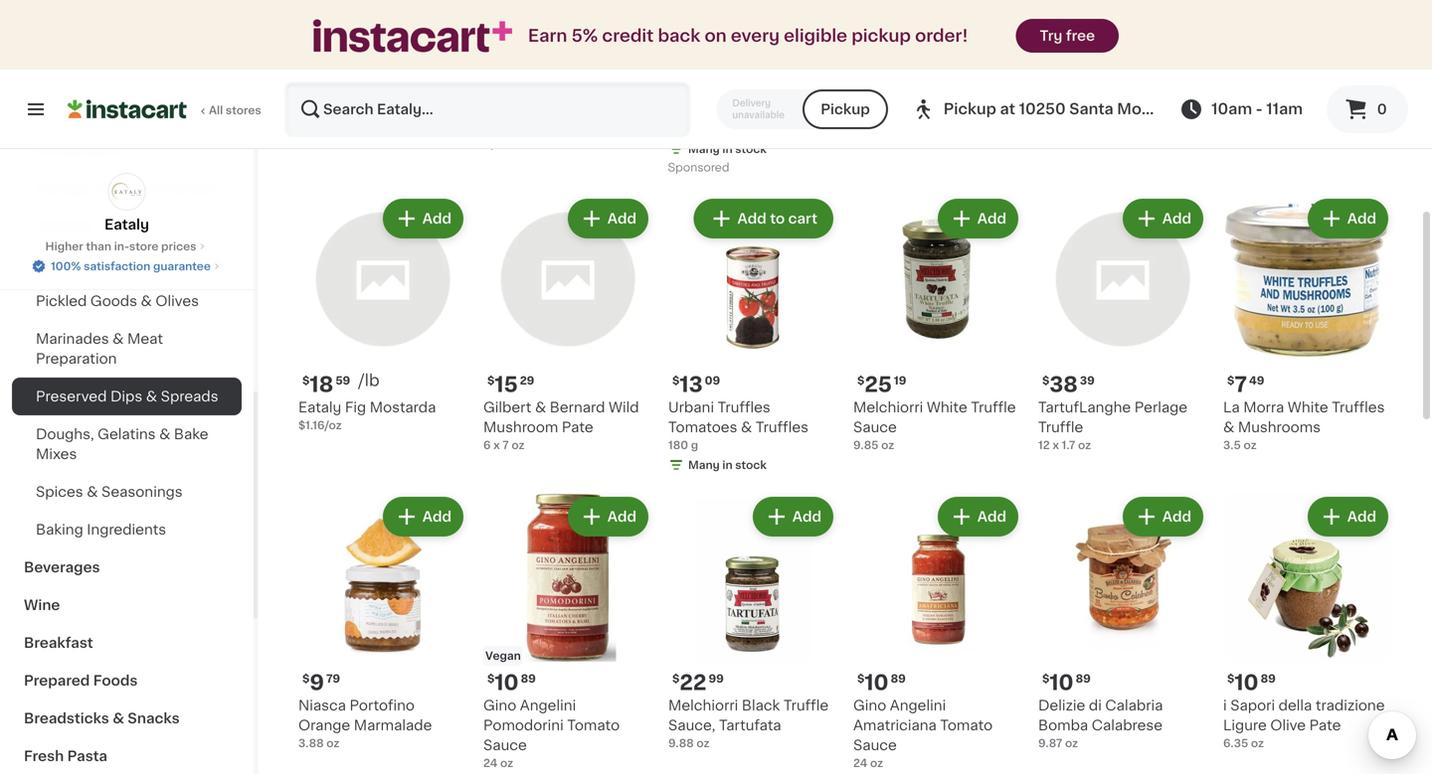 Task type: locate. For each thing, give the bounding box(es) containing it.
1 vertical spatial spreads
[[161, 390, 218, 404]]

0 vertical spatial sponsored badge image
[[483, 139, 544, 150]]

truffle for 38
[[1039, 421, 1084, 435]]

eataly fig mostarda $1.16/oz
[[298, 401, 436, 431]]

angelini up pomodorini
[[520, 699, 576, 713]]

g inside urbani truffles cream & truffles 370 g
[[507, 124, 514, 135]]

1 vertical spatial tomatoes
[[669, 421, 738, 435]]

pickup up 10.5
[[821, 102, 870, 116]]

eataly inside eataly fig mostarda $1.16/oz
[[298, 401, 342, 415]]

1 horizontal spatial truffle
[[971, 401, 1016, 415]]

1 horizontal spatial white
[[1288, 401, 1329, 415]]

24
[[483, 759, 498, 769], [854, 759, 868, 769]]

oz right 1.7
[[1078, 440, 1091, 451]]

0 horizontal spatial tomato
[[567, 719, 620, 733]]

10
[[1050, 58, 1074, 79], [495, 673, 519, 694], [865, 673, 889, 694], [1050, 673, 1074, 694], [1235, 673, 1259, 694]]

22 up search field
[[495, 58, 522, 79]]

& inside marinades & meat preparation
[[113, 332, 124, 346]]

truffle inside tartuflanghe perlage truffle 12 x 1.7 oz
[[1039, 421, 1084, 435]]

1 vertical spatial in
[[723, 460, 733, 471]]

0 vertical spatial 13
[[680, 58, 703, 79]]

marmalade
[[354, 719, 432, 733]]

back
[[658, 27, 701, 44]]

add inside button
[[738, 212, 767, 226]]

9
[[310, 673, 324, 694]]

urbani right wild
[[669, 401, 714, 415]]

add button for tartuflanghe perlage truffle
[[1125, 201, 1202, 237]]

89 up amatriciana
[[891, 674, 906, 685]]

49 inside $ 17 49
[[333, 59, 349, 70]]

1 horizontal spatial spread
[[1039, 104, 1088, 118]]

pickup for pickup
[[821, 102, 870, 116]]

oz down bomba
[[1065, 739, 1078, 750]]

0 vertical spatial mostarda
[[400, 85, 466, 98]]

3.5
[[1224, 440, 1241, 451]]

0 horizontal spatial $ 22 99
[[487, 58, 539, 79]]

1 cream from the left
[[589, 85, 636, 98]]

1 angelini from the left
[[520, 699, 576, 713]]

89 down vegan on the bottom left of the page
[[521, 674, 536, 685]]

0 vertical spatial $ 13 09
[[672, 58, 720, 79]]

99 inside $ 11 99
[[885, 59, 900, 70]]

$ 10 89 down vegan on the bottom left of the page
[[487, 673, 536, 694]]

99 for truffle
[[709, 674, 724, 685]]

spreads link
[[12, 207, 242, 245]]

eataly up the higher than in-store prices link
[[104, 218, 149, 232]]

spreads up higher
[[36, 219, 94, 233]]

49
[[333, 59, 349, 70], [1249, 376, 1265, 386]]

49 inside $ 7 49
[[1249, 376, 1265, 386]]

pickup down the onion
[[944, 102, 997, 116]]

tomato right pomodorini
[[567, 719, 620, 733]]

spices
[[36, 485, 83, 499]]

0 horizontal spatial sponsored badge image
[[483, 139, 544, 150]]

100%
[[51, 261, 81, 272]]

add for delizie di calabria bomba calabrese
[[1163, 510, 1192, 524]]

10.5
[[854, 124, 876, 135]]

2 x from the left
[[1053, 440, 1059, 451]]

1 stock from the top
[[735, 144, 767, 155]]

10 for gino angelini pomodorini tomato sauce
[[495, 673, 519, 694]]

sponsored badge image up add to cart button
[[669, 163, 729, 174]]

oz inside gino angelini amatriciana tomato sauce 24 oz
[[871, 759, 884, 769]]

0 vertical spatial 180
[[669, 124, 689, 135]]

product group containing 9
[[298, 493, 468, 752]]

tartuflanghe perlage truffle 12 x 1.7 oz
[[1039, 401, 1188, 451]]

melchiorri
[[854, 401, 923, 415], [669, 699, 738, 713]]

sauce down amatriciana
[[854, 739, 897, 753]]

spread
[[854, 104, 903, 118], [1039, 104, 1088, 118]]

add
[[423, 212, 452, 226], [608, 212, 637, 226], [738, 212, 767, 226], [978, 212, 1007, 226], [1163, 212, 1192, 226], [1348, 212, 1377, 226], [423, 510, 452, 524], [608, 510, 637, 524], [793, 510, 822, 524], [978, 510, 1007, 524], [1163, 510, 1192, 524], [1348, 510, 1377, 524]]

$ inside $ 15 29
[[487, 376, 495, 386]]

sauce inside melchiorri white truffle sauce 9.85 oz
[[854, 421, 897, 435]]

$ 22 99 up 10am - 11am
[[1228, 58, 1279, 79]]

& inside urbani truffles cream & truffles 370 g
[[639, 85, 651, 98]]

wine link
[[12, 587, 242, 625]]

eataly for eataly
[[104, 218, 149, 232]]

x inside tartuflanghe perlage truffle 12 x 1.7 oz
[[1053, 440, 1059, 451]]

1 vertical spatial $ 13 09
[[672, 375, 720, 395]]

11am
[[1267, 102, 1303, 116]]

& inside gilbert & bernard wild mushroom pate 6 x 7 oz
[[535, 401, 546, 415]]

oz down mushroom
[[512, 440, 525, 451]]

1 vertical spatial eataly
[[104, 218, 149, 232]]

1 vertical spatial many
[[688, 460, 720, 471]]

0 horizontal spatial melchiorri
[[669, 699, 738, 713]]

1 horizontal spatial $ 22 99
[[672, 673, 724, 694]]

1 horizontal spatial tomato
[[940, 719, 993, 733]]

add button for niasca portofino orange marmalade
[[385, 499, 462, 535]]

0 vertical spatial urbani truffles tomatoes & truffles 180 g
[[669, 85, 809, 135]]

99 up sauce,
[[709, 674, 724, 685]]

11
[[865, 58, 883, 79]]

1 vertical spatial 7
[[503, 440, 509, 451]]

& inside salad dressing & toppings "link"
[[144, 257, 155, 271]]

cream inside "urbani truffles cream & truffles"
[[1329, 85, 1376, 98]]

89 up tuttocalabria
[[1076, 59, 1091, 70]]

0 horizontal spatial angelini
[[520, 699, 576, 713]]

2 tomatoes from the top
[[669, 421, 738, 435]]

melchiorri inside melchiorri white truffle sauce 9.85 oz
[[854, 401, 923, 415]]

eataly logo image
[[108, 173, 146, 211]]

melchiorri up sauce,
[[669, 699, 738, 713]]

19
[[894, 376, 907, 386]]

89 up sapori
[[1261, 674, 1276, 685]]

sponsored badge image
[[483, 139, 544, 150], [669, 163, 729, 174]]

tomatoes
[[669, 104, 738, 118], [669, 421, 738, 435]]

ingredients
[[87, 523, 166, 537]]

10 up delizie
[[1050, 673, 1074, 694]]

0 vertical spatial 7
[[1235, 375, 1248, 395]]

add for gilbert & bernard wild mushroom pate
[[608, 212, 637, 226]]

tomato inside gino angelini amatriciana tomato sauce 24 oz
[[940, 719, 993, 733]]

89 for tuttocalabria hot spread sauce
[[1076, 59, 1091, 70]]

$ 7 49
[[1228, 375, 1265, 395]]

x right the 6
[[494, 440, 500, 451]]

49 right 17
[[333, 59, 349, 70]]

$ 25 19
[[858, 375, 907, 395]]

79
[[326, 674, 340, 685]]

1 tomato from the left
[[567, 719, 620, 733]]

10 up amatriciana
[[865, 673, 889, 694]]

39
[[1080, 376, 1095, 386]]

& inside doughs, gelatins & bake mixes
[[159, 428, 170, 442]]

10 down vegan on the bottom left of the page
[[495, 673, 519, 694]]

credit
[[602, 27, 654, 44]]

meat
[[127, 332, 163, 346]]

18
[[310, 375, 334, 395]]

1 vertical spatial 49
[[1249, 376, 1265, 386]]

truffles inside la morra white truffles & mushrooms 3.5 oz
[[1332, 401, 1385, 415]]

truffle inside melchiorri black truffle sauce, tartufata 9.88 oz
[[784, 699, 829, 713]]

10 for gino angelini amatriciana tomato sauce
[[865, 673, 889, 694]]

all stores link
[[68, 82, 263, 137]]

1 $ 13 09 from the top
[[672, 58, 720, 79]]

many
[[688, 144, 720, 155], [688, 460, 720, 471]]

99 down earn
[[524, 59, 539, 70]]

white inside la morra white truffles & mushrooms 3.5 oz
[[1288, 401, 1329, 415]]

2 horizontal spatial 22
[[1235, 58, 1262, 79]]

1 horizontal spatial x
[[1053, 440, 1059, 451]]

spread down tuttocalabria
[[1039, 104, 1088, 118]]

& inside honeys, syrups & nectars link
[[150, 181, 161, 195]]

0 horizontal spatial cream
[[589, 85, 636, 98]]

sauce inside gino angelini pomodorini tomato sauce 24 oz
[[483, 739, 527, 753]]

foods
[[93, 674, 138, 688]]

pickup for pickup at 10250 santa monica blvd.
[[944, 102, 997, 116]]

2 horizontal spatial truffle
[[1039, 421, 1084, 435]]

store
[[129, 241, 159, 252]]

$ 10 89
[[1043, 58, 1091, 79], [487, 673, 536, 694], [858, 673, 906, 694], [1043, 673, 1091, 694], [1228, 673, 1276, 694]]

in-
[[114, 241, 129, 252]]

7 inside gilbert & bernard wild mushroom pate 6 x 7 oz
[[503, 440, 509, 451]]

1 horizontal spatial angelini
[[890, 699, 946, 713]]

$1.16/oz
[[298, 420, 342, 431]]

oz down sauce,
[[697, 739, 710, 750]]

fresh pasta
[[24, 750, 107, 764]]

2 $ 13 09 from the top
[[672, 375, 720, 395]]

2 09 from the top
[[705, 376, 720, 386]]

oz down orange
[[327, 739, 340, 750]]

spread inside callipo red onion spread 10.5 oz
[[854, 104, 903, 118]]

$ 10 89 up amatriciana
[[858, 673, 906, 694]]

$ 10 89 up delizie
[[1043, 673, 1091, 694]]

add for gino angelini amatriciana tomato sauce
[[978, 510, 1007, 524]]

29
[[520, 376, 535, 386]]

spices & seasonings
[[36, 485, 183, 499]]

0 horizontal spatial truffle
[[784, 699, 829, 713]]

0 horizontal spatial spreads
[[36, 219, 94, 233]]

spreads up bake
[[161, 390, 218, 404]]

1 09 from the top
[[705, 59, 720, 70]]

1 tomatoes from the top
[[669, 104, 738, 118]]

urbani inside urbani truffles cream & truffles 370 g
[[483, 85, 529, 98]]

0 button
[[1327, 86, 1409, 133]]

gino
[[483, 699, 517, 713], [854, 699, 887, 713]]

instacart logo image
[[68, 97, 187, 121]]

0 vertical spatial truffle
[[971, 401, 1016, 415]]

24 down pomodorini
[[483, 759, 498, 769]]

oz right 6.35
[[1251, 739, 1264, 750]]

1 horizontal spatial 24
[[854, 759, 868, 769]]

eataly up $1.16/oz
[[298, 401, 342, 415]]

0 vertical spatial spreads
[[36, 219, 94, 233]]

0 vertical spatial many in stock
[[688, 144, 767, 155]]

99
[[524, 59, 539, 70], [885, 59, 900, 70], [1264, 59, 1279, 70], [709, 674, 724, 685]]

1.7
[[1062, 440, 1076, 451]]

urbani up 10am - 11am
[[1224, 85, 1269, 98]]

oz inside gilbert & bernard wild mushroom pate 6 x 7 oz
[[512, 440, 525, 451]]

truffle
[[971, 401, 1016, 415], [1039, 421, 1084, 435], [784, 699, 829, 713]]

2 stock from the top
[[735, 460, 767, 471]]

1 vertical spatial mostarda
[[370, 401, 436, 415]]

1 many from the top
[[688, 144, 720, 155]]

24 for gino angelini pomodorini tomato sauce
[[483, 759, 498, 769]]

cream inside urbani truffles cream & truffles 370 g
[[589, 85, 636, 98]]

higher
[[45, 241, 83, 252]]

49 up morra
[[1249, 376, 1265, 386]]

1 horizontal spatial 7
[[1235, 375, 1248, 395]]

add for la morra white truffles & mushrooms
[[1348, 212, 1377, 226]]

1 horizontal spatial sponsored badge image
[[669, 163, 729, 174]]

oz right the 9.85
[[881, 440, 895, 451]]

1 in from the top
[[723, 144, 733, 155]]

di
[[1089, 699, 1102, 713]]

22 up 10am - 11am link
[[1235, 58, 1262, 79]]

pate down tradizione
[[1310, 719, 1341, 733]]

0 horizontal spatial x
[[494, 440, 500, 451]]

2 white from the left
[[1288, 401, 1329, 415]]

1 180 from the top
[[669, 124, 689, 135]]

1 horizontal spatial spreads
[[161, 390, 218, 404]]

99 right the 11
[[885, 59, 900, 70]]

9.85
[[854, 440, 879, 451]]

89 for gino angelini pomodorini tomato sauce
[[521, 674, 536, 685]]

2 24 from the left
[[854, 759, 868, 769]]

gino up pomodorini
[[483, 699, 517, 713]]

bake
[[174, 428, 209, 442]]

sauce down tuttocalabria
[[1092, 104, 1136, 118]]

add for niasca portofino orange marmalade
[[423, 510, 452, 524]]

24 inside gino angelini pomodorini tomato sauce 24 oz
[[483, 759, 498, 769]]

melchiorri for 25
[[854, 401, 923, 415]]

1 vertical spatial stock
[[735, 460, 767, 471]]

1 vertical spatial 13
[[680, 375, 703, 395]]

gino inside gino angelini amatriciana tomato sauce 24 oz
[[854, 699, 887, 713]]

sauce,
[[669, 719, 716, 733]]

99 up 11am
[[1264, 59, 1279, 70]]

& inside spices & seasonings link
[[87, 485, 98, 499]]

1 vertical spatial truffle
[[1039, 421, 1084, 435]]

1 horizontal spatial cream
[[1329, 85, 1376, 98]]

1 vertical spatial 09
[[705, 376, 720, 386]]

0 horizontal spatial gino
[[483, 699, 517, 713]]

urbani inside "urbani truffles cream & truffles"
[[1224, 85, 1269, 98]]

spread inside tuttocalabria hot spread sauce
[[1039, 104, 1088, 118]]

higher than in-store prices link
[[45, 239, 208, 255]]

2 vertical spatial truffle
[[784, 699, 829, 713]]

1 vertical spatial melchiorri
[[669, 699, 738, 713]]

99 for cream
[[524, 59, 539, 70]]

2 in from the top
[[723, 460, 733, 471]]

1 24 from the left
[[483, 759, 498, 769]]

mostarda for eataly apricot mostarda
[[400, 85, 466, 98]]

la
[[1224, 401, 1240, 415]]

0 horizontal spatial white
[[927, 401, 968, 415]]

sponsored badge image down 370
[[483, 139, 544, 150]]

0 horizontal spatial pate
[[562, 421, 594, 435]]

1 horizontal spatial pate
[[1310, 719, 1341, 733]]

10 up tuttocalabria
[[1050, 58, 1074, 79]]

honeys,
[[36, 181, 94, 195]]

1 vertical spatial pate
[[1310, 719, 1341, 733]]

0 vertical spatial tomatoes
[[669, 104, 738, 118]]

1 x from the left
[[494, 440, 500, 451]]

mushrooms
[[1238, 421, 1321, 435]]

1 horizontal spatial melchiorri
[[854, 401, 923, 415]]

2 horizontal spatial $ 22 99
[[1228, 58, 1279, 79]]

pickup inside popup button
[[944, 102, 997, 116]]

& inside pickled goods & olives link
[[141, 294, 152, 308]]

sauce
[[1092, 104, 1136, 118], [854, 421, 897, 435], [483, 739, 527, 753], [854, 739, 897, 753]]

mostarda inside eataly fig mostarda $1.16/oz
[[370, 401, 436, 415]]

1 horizontal spatial 49
[[1249, 376, 1265, 386]]

truffle inside melchiorri white truffle sauce 9.85 oz
[[971, 401, 1016, 415]]

g
[[507, 124, 514, 135], [691, 124, 699, 135], [691, 440, 699, 451]]

spread down callipo
[[854, 104, 903, 118]]

order!
[[915, 27, 968, 44]]

ligure
[[1224, 719, 1267, 733]]

monica
[[1117, 102, 1174, 116]]

$ inside $ 7 49
[[1228, 376, 1235, 386]]

0 horizontal spatial 24
[[483, 759, 498, 769]]

2 cream from the left
[[1329, 85, 1376, 98]]

1 vertical spatial urbani truffles tomatoes & truffles 180 g
[[669, 401, 809, 451]]

pate inside gilbert & bernard wild mushroom pate 6 x 7 oz
[[562, 421, 594, 435]]

product group
[[483, 0, 653, 155], [669, 0, 838, 179], [298, 195, 468, 434], [483, 195, 653, 454], [669, 195, 838, 478], [854, 195, 1023, 454], [1039, 195, 1208, 454], [1224, 195, 1393, 454], [298, 493, 468, 752], [483, 493, 653, 772], [669, 493, 838, 752], [854, 493, 1023, 772], [1039, 493, 1208, 752], [1224, 493, 1393, 752]]

sauce up the 9.85
[[854, 421, 897, 435]]

89 up di
[[1076, 674, 1091, 685]]

2 spread from the left
[[1039, 104, 1088, 118]]

oz inside gino angelini pomodorini tomato sauce 24 oz
[[500, 759, 514, 769]]

melchiorri down $ 25 19
[[854, 401, 923, 415]]

pickup at 10250 santa monica blvd. button
[[912, 82, 1216, 137]]

oz inside la morra white truffles & mushrooms 3.5 oz
[[1244, 440, 1257, 451]]

urbani truffles cream & truffles 370 g
[[483, 85, 651, 135]]

hot
[[1137, 85, 1162, 98]]

$ 22 99 down earn
[[487, 58, 539, 79]]

truffle for 25
[[971, 401, 1016, 415]]

add button for eataly fig mostarda
[[385, 201, 462, 237]]

10 up sapori
[[1235, 673, 1259, 694]]

pate down bernard
[[562, 421, 594, 435]]

0 vertical spatial in
[[723, 144, 733, 155]]

2 tomato from the left
[[940, 719, 993, 733]]

gino inside gino angelini pomodorini tomato sauce 24 oz
[[483, 699, 517, 713]]

2 13 from the top
[[680, 375, 703, 395]]

stock
[[735, 144, 767, 155], [735, 460, 767, 471]]

1 horizontal spatial gino
[[854, 699, 887, 713]]

mostarda down instacart plus icon at left top
[[400, 85, 466, 98]]

0 vertical spatial 49
[[333, 59, 349, 70]]

$ 10 89 up tuttocalabria
[[1043, 58, 1091, 79]]

tuttocalabria hot spread sauce
[[1039, 85, 1162, 118]]

pickup inside button
[[821, 102, 870, 116]]

baking ingredients link
[[12, 511, 242, 549]]

eataly down 17
[[298, 85, 342, 98]]

& inside "urbani truffles cream & truffles"
[[1379, 85, 1391, 98]]

angelini up amatriciana
[[890, 699, 946, 713]]

09
[[705, 59, 720, 70], [705, 376, 720, 386]]

oz inside tartuflanghe perlage truffle 12 x 1.7 oz
[[1078, 440, 1091, 451]]

$ inside $ 17 49
[[302, 59, 310, 70]]

7 right the 6
[[503, 440, 509, 451]]

mostarda down the $18.59 per pound element
[[370, 401, 436, 415]]

add button for melchiorri white truffle sauce
[[940, 201, 1017, 237]]

0 vertical spatial pate
[[562, 421, 594, 435]]

100% satisfaction guarantee
[[51, 261, 211, 272]]

x right 12
[[1053, 440, 1059, 451]]

1 vertical spatial sponsored badge image
[[669, 163, 729, 174]]

add for melchiorri black truffle sauce, tartufata
[[793, 510, 822, 524]]

0 vertical spatial 09
[[705, 59, 720, 70]]

0 horizontal spatial spread
[[854, 104, 903, 118]]

add for tartuflanghe perlage truffle
[[1163, 212, 1192, 226]]

pomodorini
[[483, 719, 564, 733]]

sauce down pomodorini
[[483, 739, 527, 753]]

$ 22 99 up sauce,
[[672, 673, 724, 694]]

2 vertical spatial eataly
[[298, 401, 342, 415]]

1 vertical spatial many in stock
[[688, 460, 767, 471]]

gino up amatriciana
[[854, 699, 887, 713]]

1 vertical spatial 180
[[669, 440, 689, 451]]

angelini for amatriciana
[[890, 699, 946, 713]]

0 horizontal spatial 7
[[503, 440, 509, 451]]

olives
[[156, 294, 199, 308]]

24 down amatriciana
[[854, 759, 868, 769]]

sapori
[[1231, 699, 1275, 713]]

24 for gino angelini amatriciana tomato sauce
[[854, 759, 868, 769]]

24 inside gino angelini amatriciana tomato sauce 24 oz
[[854, 759, 868, 769]]

1 white from the left
[[927, 401, 968, 415]]

0 vertical spatial eataly
[[298, 85, 342, 98]]

oz down pomodorini
[[500, 759, 514, 769]]

1 gino from the left
[[483, 699, 517, 713]]

22 up sauce,
[[680, 673, 707, 694]]

0 horizontal spatial 49
[[333, 59, 349, 70]]

urbani up 370
[[483, 85, 529, 98]]

$ 10 89 for tuttocalabria hot spread sauce
[[1043, 58, 1091, 79]]

add button for gilbert & bernard wild mushroom pate
[[570, 201, 647, 237]]

cream for urbani truffles cream & truffles 370 g
[[589, 85, 636, 98]]

0 vertical spatial melchiorri
[[854, 401, 923, 415]]

angelini inside gino angelini pomodorini tomato sauce 24 oz
[[520, 699, 576, 713]]

oz down amatriciana
[[871, 759, 884, 769]]

0 horizontal spatial 22
[[495, 58, 522, 79]]

1 spread from the left
[[854, 104, 903, 118]]

olive
[[1271, 719, 1306, 733]]

oz inside melchiorri white truffle sauce 9.85 oz
[[881, 440, 895, 451]]

oz right 3.5 at the right bottom of page
[[1244, 440, 1257, 451]]

$ 38 39
[[1043, 375, 1095, 395]]

0 vertical spatial stock
[[735, 144, 767, 155]]

cart
[[788, 212, 818, 226]]

tomato inside gino angelini pomodorini tomato sauce 24 oz
[[567, 719, 620, 733]]

perlage
[[1135, 401, 1188, 415]]

delizie
[[1039, 699, 1086, 713]]

salad dressing & toppings
[[36, 257, 223, 271]]

$ inside $ 11 99
[[858, 59, 865, 70]]

melchiorri inside melchiorri black truffle sauce, tartufata 9.88 oz
[[669, 699, 738, 713]]

oz right 10.5
[[879, 124, 892, 135]]

tomato for pomodorini
[[567, 719, 620, 733]]

10 for delizie di calabria bomba calabrese
[[1050, 673, 1074, 694]]

i
[[1224, 699, 1227, 713]]

2 gino from the left
[[854, 699, 887, 713]]

doughs, gelatins & bake mixes
[[36, 428, 209, 462]]

angelini inside gino angelini amatriciana tomato sauce 24 oz
[[890, 699, 946, 713]]

tomato right amatriciana
[[940, 719, 993, 733]]

1 horizontal spatial 22
[[680, 673, 707, 694]]

22
[[495, 58, 522, 79], [1235, 58, 1262, 79], [680, 673, 707, 694]]

0 vertical spatial many
[[688, 144, 720, 155]]

1 horizontal spatial pickup
[[944, 102, 997, 116]]

0 horizontal spatial pickup
[[821, 102, 870, 116]]

2 angelini from the left
[[890, 699, 946, 713]]

pickup at 10250 santa monica blvd.
[[944, 102, 1216, 116]]

eataly
[[298, 85, 342, 98], [104, 218, 149, 232], [298, 401, 342, 415]]

pickled
[[36, 294, 87, 308]]

white inside melchiorri white truffle sauce 9.85 oz
[[927, 401, 968, 415]]

sponsored badge image for 13
[[669, 163, 729, 174]]

morra
[[1244, 401, 1285, 415]]

gelatins
[[98, 428, 156, 442]]

$ 10 89 for i sapori della tradizione ligure olive pate
[[1228, 673, 1276, 694]]

None search field
[[285, 82, 691, 137]]

$ 10 89 up sapori
[[1228, 673, 1276, 694]]

eataly for eataly apricot mostarda
[[298, 85, 342, 98]]

7 up la
[[1235, 375, 1248, 395]]

2 many in stock from the top
[[688, 460, 767, 471]]



Task type: describe. For each thing, give the bounding box(es) containing it.
guarantee
[[153, 261, 211, 272]]

add for eataly fig mostarda
[[423, 212, 452, 226]]

pickled goods & olives
[[36, 294, 199, 308]]

eataly for eataly fig mostarda $1.16/oz
[[298, 401, 342, 415]]

nectars
[[165, 181, 220, 195]]

sauce inside gino angelini amatriciana tomato sauce 24 oz
[[854, 739, 897, 753]]

89 for delizie di calabria bomba calabrese
[[1076, 674, 1091, 685]]

cream for urbani truffles cream & truffles
[[1329, 85, 1376, 98]]

delizie di calabria bomba calabrese 9.87 oz
[[1039, 699, 1163, 750]]

than
[[86, 241, 111, 252]]

preserved dips & spreads
[[36, 390, 218, 404]]

add button for delizie di calabria bomba calabrese
[[1125, 499, 1202, 535]]

pickled goods & olives link
[[12, 283, 242, 320]]

breadsticks
[[24, 712, 109, 726]]

add button for la morra white truffles & mushrooms
[[1310, 201, 1387, 237]]

tomato for amatriciana
[[940, 719, 993, 733]]

0
[[1378, 102, 1387, 116]]

melchiorri for 22
[[669, 699, 738, 713]]

try
[[1040, 29, 1063, 43]]

$ inside $ 38 39
[[1043, 376, 1050, 386]]

mostarda for eataly fig mostarda $1.16/oz
[[370, 401, 436, 415]]

2 180 from the top
[[669, 440, 689, 451]]

sauce inside tuttocalabria hot spread sauce
[[1092, 104, 1136, 118]]

tuttocalabria
[[1039, 85, 1133, 98]]

$ 10 89 for gino angelini amatriciana tomato sauce
[[858, 673, 906, 694]]

2 many from the top
[[688, 460, 720, 471]]

marinades & meat preparation
[[36, 332, 163, 366]]

gino angelini pomodorini tomato sauce 24 oz
[[483, 699, 620, 769]]

& inside breadsticks & snacks link
[[113, 712, 124, 726]]

$ 17 49
[[302, 58, 349, 79]]

sponsored badge image for 22
[[483, 139, 544, 150]]

$ 22 99 for truffle
[[672, 673, 724, 694]]

6.35
[[1224, 739, 1249, 750]]

& inside la morra white truffles & mushrooms 3.5 oz
[[1224, 421, 1235, 435]]

89 for i sapori della tradizione ligure olive pate
[[1261, 674, 1276, 685]]

oz inside i sapori della tradizione ligure olive pate 6.35 oz
[[1251, 739, 1264, 750]]

product group containing 38
[[1039, 195, 1208, 454]]

gino for gino angelini pomodorini tomato sauce
[[483, 699, 517, 713]]

$ 9 79
[[302, 673, 340, 694]]

oz inside the niasca portofino orange marmalade 3.88 oz
[[327, 739, 340, 750]]

pasta
[[67, 750, 107, 764]]

tradizione
[[1316, 699, 1385, 713]]

$ 18 59 /lb
[[302, 373, 380, 395]]

black
[[742, 699, 780, 713]]

prepared foods
[[24, 674, 138, 688]]

truffle for 22
[[784, 699, 829, 713]]

onion
[[937, 85, 980, 98]]

x inside gilbert & bernard wild mushroom pate 6 x 7 oz
[[494, 440, 500, 451]]

angelini for pomodorini
[[520, 699, 576, 713]]

22 for cream
[[495, 58, 522, 79]]

calabria
[[1106, 699, 1163, 713]]

pate inside i sapori della tradizione ligure olive pate 6.35 oz
[[1310, 719, 1341, 733]]

gino for gino angelini amatriciana tomato sauce
[[854, 699, 887, 713]]

condiments link
[[12, 131, 242, 169]]

49 for 7
[[1249, 376, 1265, 386]]

10am
[[1212, 102, 1253, 116]]

$18.59 per pound element
[[298, 372, 468, 398]]

toppings
[[159, 257, 223, 271]]

product group containing 25
[[854, 195, 1023, 454]]

$ inside $ 9 79
[[302, 674, 310, 685]]

6
[[483, 440, 491, 451]]

goods
[[90, 294, 137, 308]]

marinades
[[36, 332, 109, 346]]

oz inside callipo red onion spread 10.5 oz
[[879, 124, 892, 135]]

add button for gino angelini amatriciana tomato sauce
[[940, 499, 1017, 535]]

oz inside delizie di calabria bomba calabrese 9.87 oz
[[1065, 739, 1078, 750]]

$ 10 89 for delizie di calabria bomba calabrese
[[1043, 673, 1091, 694]]

santa
[[1070, 102, 1114, 116]]

add for i sapori della tradizione ligure olive pate
[[1348, 510, 1377, 524]]

12
[[1039, 440, 1050, 451]]

add to cart
[[738, 212, 818, 226]]

-
[[1256, 102, 1263, 116]]

melchiorri white truffle sauce 9.85 oz
[[854, 401, 1016, 451]]

product group containing 7
[[1224, 195, 1393, 454]]

add for melchiorri white truffle sauce
[[978, 212, 1007, 226]]

dressing
[[78, 257, 140, 271]]

mushroom
[[483, 421, 558, 435]]

breakfast
[[24, 637, 93, 651]]

10am - 11am
[[1212, 102, 1303, 116]]

beverages link
[[12, 549, 242, 587]]

add to cart button
[[696, 201, 832, 237]]

22 for truffle
[[680, 673, 707, 694]]

spices & seasonings link
[[12, 474, 242, 511]]

i sapori della tradizione ligure olive pate 6.35 oz
[[1224, 699, 1385, 750]]

Search field
[[287, 84, 689, 135]]

eataly link
[[104, 173, 149, 235]]

2 urbani truffles tomatoes & truffles 180 g from the top
[[669, 401, 809, 451]]

& inside preserved dips & spreads link
[[146, 390, 157, 404]]

add button for gino angelini pomodorini tomato sauce
[[570, 499, 647, 535]]

prepared
[[24, 674, 90, 688]]

marinades & meat preparation link
[[12, 320, 242, 378]]

baking
[[36, 523, 83, 537]]

$ 10 89 for gino angelini pomodorini tomato sauce
[[487, 673, 536, 694]]

25
[[865, 375, 892, 395]]

apricot
[[345, 85, 396, 98]]

all
[[209, 105, 223, 116]]

stores
[[226, 105, 261, 116]]

vegan
[[485, 651, 521, 662]]

product group containing 15
[[483, 195, 653, 454]]

$ 15 29
[[487, 375, 535, 395]]

service type group
[[717, 90, 888, 129]]

every
[[731, 27, 780, 44]]

/lb
[[358, 373, 380, 389]]

try free
[[1040, 29, 1095, 43]]

red
[[906, 85, 934, 98]]

pickup button
[[803, 90, 888, 129]]

$ inside $ 25 19
[[858, 376, 865, 386]]

1 13 from the top
[[680, 58, 703, 79]]

99 for onion
[[885, 59, 900, 70]]

honeys, syrups & nectars link
[[12, 169, 242, 207]]

melchiorri black truffle sauce, tartufata 9.88 oz
[[669, 699, 829, 750]]

1 urbani truffles tomatoes & truffles 180 g from the top
[[669, 85, 809, 135]]

portofino
[[350, 699, 415, 713]]

mixes
[[36, 448, 77, 462]]

callipo red onion spread 10.5 oz
[[854, 85, 980, 135]]

eligible
[[784, 27, 848, 44]]

breakfast link
[[12, 625, 242, 663]]

urbani down back
[[669, 85, 714, 98]]

1 many in stock from the top
[[688, 144, 767, 155]]

gilbert & bernard wild mushroom pate 6 x 7 oz
[[483, 401, 639, 451]]

baking ingredients
[[36, 523, 166, 537]]

49 for 17
[[333, 59, 349, 70]]

89 for gino angelini amatriciana tomato sauce
[[891, 674, 906, 685]]

add button for melchiorri black truffle sauce, tartufata
[[755, 499, 832, 535]]

seasonings
[[101, 485, 183, 499]]

instacart plus icon image
[[313, 19, 512, 52]]

$ 22 99 for cream
[[487, 58, 539, 79]]

preserved
[[36, 390, 107, 404]]

5%
[[572, 27, 598, 44]]

$ inside $ 18 59 /lb
[[302, 376, 310, 386]]

spreads inside 'link'
[[36, 219, 94, 233]]

add button for i sapori della tradizione ligure olive pate
[[1310, 499, 1387, 535]]

urbani truffles cream & truffles
[[1224, 85, 1391, 118]]

gilbert
[[483, 401, 532, 415]]

100% satisfaction guarantee button
[[31, 255, 223, 275]]

on
[[705, 27, 727, 44]]

eataly apricot mostarda
[[298, 85, 466, 98]]

calabrese
[[1092, 719, 1163, 733]]

10 for i sapori della tradizione ligure olive pate
[[1235, 673, 1259, 694]]

10 for tuttocalabria hot spread sauce
[[1050, 58, 1074, 79]]

oz inside melchiorri black truffle sauce, tartufata 9.88 oz
[[697, 739, 710, 750]]

product group containing 18
[[298, 195, 468, 434]]

add for gino angelini pomodorini tomato sauce
[[608, 510, 637, 524]]

fresh
[[24, 750, 64, 764]]



Task type: vqa. For each thing, say whether or not it's contained in the screenshot.


